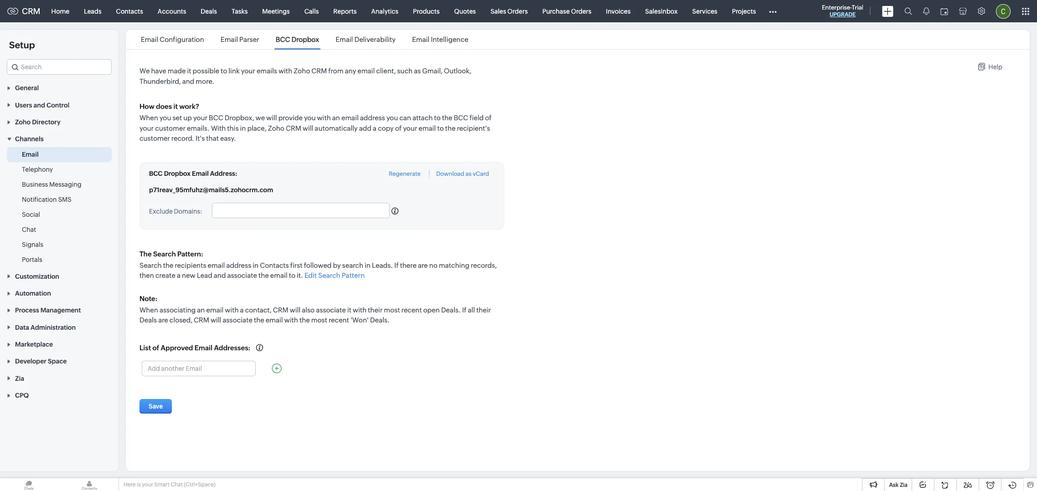 Task type: vqa. For each thing, say whether or not it's contained in the screenshot.
'Search Applications' text box
no



Task type: locate. For each thing, give the bounding box(es) containing it.
recent left open
[[402, 306, 422, 314]]

1 horizontal spatial of
[[395, 124, 402, 132]]

analytics
[[371, 8, 398, 15]]

0 vertical spatial dropbox
[[292, 36, 319, 43]]

edit
[[305, 272, 317, 280]]

with inside when you set up your bcc dropbox, we will provide you with an email address you can attach to the bcc field of your customer emails. with this in place, zoho crm will automatically add a copy of your email to the recipient's customer record. it's that easy.
[[317, 114, 331, 122]]

3 you from the left
[[387, 114, 398, 122]]

1 vertical spatial address
[[226, 262, 251, 269]]

zoho down provide
[[268, 124, 285, 132]]

crm inside 'we have made it possible to link your emails with zoho crm from any email client, such as gmail, outlook, thunderbird, and more.'
[[312, 67, 327, 75]]

1 vertical spatial search
[[140, 262, 162, 269]]

1 horizontal spatial orders
[[571, 8, 592, 15]]

zia right ask
[[900, 482, 908, 489]]

marketplace button
[[0, 336, 119, 353]]

2 vertical spatial of
[[153, 344, 159, 352]]

orders right sales
[[508, 8, 528, 15]]

chat down social
[[22, 226, 36, 234]]

upgrade
[[830, 11, 856, 18]]

search
[[342, 262, 363, 269]]

0 horizontal spatial address
[[226, 262, 251, 269]]

it up 'won'
[[347, 306, 351, 314]]

1 horizontal spatial zoho
[[268, 124, 285, 132]]

1 vertical spatial are
[[158, 316, 168, 324]]

email up lead
[[208, 262, 225, 269]]

are down associating
[[158, 316, 168, 324]]

we
[[140, 67, 150, 75]]

2 vertical spatial and
[[214, 272, 226, 280]]

0 vertical spatial an
[[332, 114, 340, 122]]

deals. right open
[[441, 306, 461, 314]]

developer space button
[[0, 353, 119, 370]]

associate right lead
[[227, 272, 257, 280]]

email down channels
[[22, 151, 39, 158]]

crm right contact,
[[273, 306, 288, 314]]

dropbox down "calls"
[[292, 36, 319, 43]]

and right users
[[34, 102, 45, 109]]

1 horizontal spatial you
[[304, 114, 316, 122]]

1 vertical spatial contacts
[[260, 262, 289, 269]]

1 vertical spatial deals
[[140, 316, 157, 324]]

0 vertical spatial customer
[[155, 124, 186, 132]]

a left contact,
[[240, 306, 244, 314]]

0 horizontal spatial most
[[311, 316, 327, 324]]

signals element
[[918, 0, 935, 22]]

chat inside channels region
[[22, 226, 36, 234]]

1 vertical spatial a
[[177, 272, 181, 280]]

create menu element
[[877, 0, 899, 22]]

1 horizontal spatial contacts
[[260, 262, 289, 269]]

2 horizontal spatial a
[[373, 124, 377, 132]]

in left leads.
[[365, 262, 371, 269]]

0 horizontal spatial are
[[158, 316, 168, 324]]

an up automatically
[[332, 114, 340, 122]]

Add another Email text field
[[142, 361, 255, 376]]

0 vertical spatial it
[[187, 67, 191, 75]]

2 horizontal spatial of
[[485, 114, 492, 122]]

0 horizontal spatial if
[[394, 262, 399, 269]]

of right field
[[485, 114, 492, 122]]

a inside note: when associating an email with a contact, crm will also associate it with their most recent open deals. if all their deals are closed, crm will associate the email with the most recent 'won' deals.
[[240, 306, 244, 314]]

0 vertical spatial zia
[[15, 375, 24, 382]]

1 horizontal spatial their
[[476, 306, 491, 314]]

enterprise-trial upgrade
[[822, 4, 864, 18]]

deals left tasks link
[[201, 8, 217, 15]]

of
[[485, 114, 492, 122], [395, 124, 402, 132], [153, 344, 159, 352]]

crm down provide
[[286, 124, 301, 132]]

a inside when you set up your bcc dropbox, we will provide you with an email address you can attach to the bcc field of your customer emails. with this in place, zoho crm will automatically add a copy of your email to the recipient's customer record. it's that easy.
[[373, 124, 377, 132]]

customer down set
[[155, 124, 186, 132]]

an
[[332, 114, 340, 122], [197, 306, 205, 314]]

search right 'the'
[[153, 250, 176, 258]]

1 horizontal spatial address
[[360, 114, 385, 122]]

create menu image
[[882, 6, 894, 17]]

2 orders from the left
[[571, 8, 592, 15]]

dropbox,
[[225, 114, 254, 122]]

and inside 'we have made it possible to link your emails with zoho crm from any email client, such as gmail, outlook, thunderbird, and more.'
[[182, 77, 194, 85]]

recent left 'won'
[[329, 316, 349, 324]]

orders right purchase
[[571, 8, 592, 15]]

addresses:
[[214, 344, 251, 352]]

0 horizontal spatial deals.
[[370, 316, 390, 324]]

email right any
[[358, 67, 375, 75]]

1 horizontal spatial dropbox
[[292, 36, 319, 43]]

to inside 'we have made it possible to link your emails with zoho crm from any email client, such as gmail, outlook, thunderbird, and more.'
[[221, 67, 227, 75]]

email link
[[22, 150, 39, 159]]

the
[[140, 250, 152, 258]]

email left parser
[[221, 36, 238, 43]]

search up then
[[140, 262, 162, 269]]

quotes link
[[447, 0, 483, 22]]

0 horizontal spatial their
[[368, 306, 383, 314]]

Search text field
[[7, 60, 111, 74]]

1 horizontal spatial zia
[[900, 482, 908, 489]]

customer left record.
[[140, 135, 170, 142]]

contacts right leads
[[116, 8, 143, 15]]

when left set
[[140, 114, 158, 122]]

deals
[[201, 8, 217, 15], [140, 316, 157, 324]]

zoho inside 'we have made it possible to link your emails with zoho crm from any email client, such as gmail, outlook, thunderbird, and more.'
[[294, 67, 310, 75]]

0 horizontal spatial an
[[197, 306, 205, 314]]

an right associating
[[197, 306, 205, 314]]

2 horizontal spatial you
[[387, 114, 398, 122]]

administration
[[31, 324, 76, 331]]

zoho inside dropdown button
[[15, 119, 31, 126]]

as left vcard
[[466, 170, 472, 177]]

list
[[133, 30, 477, 49]]

None text field
[[212, 203, 389, 218]]

0 horizontal spatial and
[[34, 102, 45, 109]]

are left no at the bottom of page
[[418, 262, 428, 269]]

1 vertical spatial as
[[466, 170, 472, 177]]

search inside search the recipients email address in contacts first followed by search in leads. if there are no matching records, then create a new lead and associate the email to it.
[[140, 262, 162, 269]]

recipient's
[[457, 124, 490, 132]]

users and control
[[15, 102, 69, 109]]

0 horizontal spatial recent
[[329, 316, 349, 324]]

a right add
[[373, 124, 377, 132]]

services
[[692, 8, 718, 15]]

emails
[[257, 67, 277, 75]]

'won'
[[351, 316, 369, 324]]

general
[[15, 85, 39, 92]]

possible
[[193, 67, 219, 75]]

0 vertical spatial address
[[360, 114, 385, 122]]

calls
[[304, 8, 319, 15]]

signals image
[[923, 7, 930, 15]]

0 horizontal spatial zia
[[15, 375, 24, 382]]

process
[[15, 307, 39, 314]]

0 vertical spatial when
[[140, 114, 158, 122]]

1 when from the top
[[140, 114, 158, 122]]

contacts inside search the recipients email address in contacts first followed by search in leads. if there are no matching records, then create a new lead and associate the email to it.
[[260, 262, 289, 269]]

1 horizontal spatial an
[[332, 114, 340, 122]]

their up 'won'
[[368, 306, 383, 314]]

purchase orders link
[[535, 0, 599, 22]]

0 horizontal spatial contacts
[[116, 8, 143, 15]]

by
[[333, 262, 341, 269]]

you
[[160, 114, 171, 122], [304, 114, 316, 122], [387, 114, 398, 122]]

deals.
[[441, 306, 461, 314], [370, 316, 390, 324]]

2 vertical spatial associate
[[223, 316, 253, 324]]

1 horizontal spatial it
[[347, 306, 351, 314]]

in left first
[[253, 262, 259, 269]]

email configuration
[[141, 36, 204, 43]]

you up the copy
[[387, 114, 398, 122]]

0 horizontal spatial chat
[[22, 226, 36, 234]]

deals down note:
[[140, 316, 157, 324]]

exclude domains:
[[149, 208, 202, 215]]

0 horizontal spatial you
[[160, 114, 171, 122]]

email left the it.
[[270, 272, 288, 280]]

1 vertical spatial an
[[197, 306, 205, 314]]

email up we
[[141, 36, 158, 43]]

projects
[[732, 8, 756, 15]]

0 vertical spatial associate
[[227, 272, 257, 280]]

0 vertical spatial as
[[414, 67, 421, 75]]

when inside when you set up your bcc dropbox, we will provide you with an email address you can attach to the bcc field of your customer emails. with this in place, zoho crm will automatically add a copy of your email to the recipient's customer record. it's that easy.
[[140, 114, 158, 122]]

messaging
[[49, 181, 81, 189]]

0 vertical spatial most
[[384, 306, 400, 314]]

email inside channels region
[[22, 151, 39, 158]]

email for email configuration
[[141, 36, 158, 43]]

1 horizontal spatial a
[[240, 306, 244, 314]]

when down note:
[[140, 306, 158, 314]]

1 vertical spatial deals.
[[370, 316, 390, 324]]

you left set
[[160, 114, 171, 122]]

deals inside deals link
[[201, 8, 217, 15]]

bcc
[[276, 36, 290, 43], [209, 114, 223, 122], [454, 114, 468, 122], [149, 170, 163, 177]]

most left open
[[384, 306, 400, 314]]

if
[[394, 262, 399, 269], [462, 306, 467, 314]]

0 horizontal spatial as
[[414, 67, 421, 75]]

if left the all
[[462, 306, 467, 314]]

you right provide
[[304, 114, 316, 122]]

an inside when you set up your bcc dropbox, we will provide you with an email address you can attach to the bcc field of your customer emails. with this in place, zoho crm will automatically add a copy of your email to the recipient's customer record. it's that easy.
[[332, 114, 340, 122]]

with inside 'we have made it possible to link your emails with zoho crm from any email client, such as gmail, outlook, thunderbird, and more.'
[[279, 67, 292, 75]]

associating
[[160, 306, 196, 314]]

channels
[[15, 136, 44, 143]]

1 vertical spatial it
[[347, 306, 351, 314]]

ask zia
[[889, 482, 908, 489]]

attach
[[413, 114, 433, 122]]

search down by
[[318, 272, 340, 280]]

followed
[[304, 262, 332, 269]]

associate down contact,
[[223, 316, 253, 324]]

of right list
[[153, 344, 159, 352]]

with up automatically
[[317, 114, 331, 122]]

we have made it possible to link your emails with zoho crm from any email client, such as gmail, outlook, thunderbird, and more.
[[140, 67, 472, 85]]

the up contact,
[[259, 272, 269, 280]]

tasks
[[232, 8, 248, 15]]

list containing email configuration
[[133, 30, 477, 49]]

email down attach
[[419, 124, 436, 132]]

0 vertical spatial deals.
[[441, 306, 461, 314]]

zoho down bcc dropbox
[[294, 67, 310, 75]]

to left link
[[221, 67, 227, 75]]

are inside note: when associating an email with a contact, crm will also associate it with their most recent open deals. if all their deals are closed, crm will associate the email with the most recent 'won' deals.
[[158, 316, 168, 324]]

0 horizontal spatial dropbox
[[164, 170, 191, 177]]

the up create
[[163, 262, 173, 269]]

1 horizontal spatial and
[[182, 77, 194, 85]]

channels region
[[0, 147, 119, 268]]

zoho inside when you set up your bcc dropbox, we will provide you with an email address you can attach to the bcc field of your customer emails. with this in place, zoho crm will automatically add a copy of your email to the recipient's customer record. it's that easy.
[[268, 124, 285, 132]]

here
[[124, 482, 136, 488]]

email down products link
[[412, 36, 430, 43]]

bcc up with
[[209, 114, 223, 122]]

open
[[423, 306, 440, 314]]

email down lead
[[206, 306, 224, 314]]

0 horizontal spatial in
[[240, 124, 246, 132]]

email up p71reav_95mfuhz@mails5.zohocrm.com
[[192, 170, 209, 177]]

1 vertical spatial if
[[462, 306, 467, 314]]

0 vertical spatial a
[[373, 124, 377, 132]]

email parser link
[[219, 36, 261, 43]]

products
[[413, 8, 440, 15]]

search for edit
[[318, 272, 340, 280]]

management
[[40, 307, 81, 314]]

2 horizontal spatial zoho
[[294, 67, 310, 75]]

None field
[[7, 59, 112, 75]]

of down can at the left of the page
[[395, 124, 402, 132]]

1 vertical spatial dropbox
[[164, 170, 191, 177]]

with up 'won'
[[353, 306, 367, 314]]

zoho down users
[[15, 119, 31, 126]]

data
[[15, 324, 29, 331]]

it inside 'we have made it possible to link your emails with zoho crm from any email client, such as gmail, outlook, thunderbird, and more.'
[[187, 67, 191, 75]]

closed,
[[170, 316, 192, 324]]

purchase orders
[[543, 8, 592, 15]]

deals. right 'won'
[[370, 316, 390, 324]]

a inside search the recipients email address in contacts first followed by search in leads. if there are no matching records, then create a new lead and associate the email to it.
[[177, 272, 181, 280]]

email down reports
[[336, 36, 353, 43]]

zia up cpq
[[15, 375, 24, 382]]

0 horizontal spatial deals
[[140, 316, 157, 324]]

1 horizontal spatial as
[[466, 170, 472, 177]]

it right 'made'
[[187, 67, 191, 75]]

profile element
[[991, 0, 1016, 22]]

address inside search the recipients email address in contacts first followed by search in leads. if there are no matching records, then create a new lead and associate the email to it.
[[226, 262, 251, 269]]

easy.
[[220, 135, 236, 142]]

with right emails
[[279, 67, 292, 75]]

0 vertical spatial are
[[418, 262, 428, 269]]

0 horizontal spatial a
[[177, 272, 181, 280]]

1 horizontal spatial if
[[462, 306, 467, 314]]

1 you from the left
[[160, 114, 171, 122]]

0 vertical spatial recent
[[402, 306, 422, 314]]

most down the also
[[311, 316, 327, 324]]

1 horizontal spatial deals.
[[441, 306, 461, 314]]

their
[[368, 306, 383, 314], [476, 306, 491, 314]]

0 vertical spatial deals
[[201, 8, 217, 15]]

a left new
[[177, 272, 181, 280]]

when you set up your bcc dropbox, we will provide you with an email address you can attach to the bcc field of your customer emails. with this in place, zoho crm will automatically add a copy of your email to the recipient's customer record. it's that easy.
[[140, 114, 492, 142]]

0 vertical spatial and
[[182, 77, 194, 85]]

emails.
[[187, 124, 210, 132]]

0 horizontal spatial zoho
[[15, 119, 31, 126]]

and right lead
[[214, 272, 226, 280]]

in right this
[[240, 124, 246, 132]]

0 vertical spatial chat
[[22, 226, 36, 234]]

1 vertical spatial of
[[395, 124, 402, 132]]

1 vertical spatial chat
[[171, 482, 183, 488]]

marketplace
[[15, 341, 53, 348]]

0 horizontal spatial orders
[[508, 8, 528, 15]]

as right "such"
[[414, 67, 421, 75]]

to left the it.
[[289, 272, 295, 280]]

a
[[373, 124, 377, 132], [177, 272, 181, 280], [240, 306, 244, 314]]

1 orders from the left
[[508, 8, 528, 15]]

email up add another email text box
[[195, 344, 213, 352]]

contacts image
[[61, 479, 118, 492]]

2 horizontal spatial in
[[365, 262, 371, 269]]

1 vertical spatial and
[[34, 102, 45, 109]]

leads.
[[372, 262, 393, 269]]

2 vertical spatial a
[[240, 306, 244, 314]]

in
[[240, 124, 246, 132], [253, 262, 259, 269], [365, 262, 371, 269]]

their right the all
[[476, 306, 491, 314]]

and down 'made'
[[182, 77, 194, 85]]

process management button
[[0, 302, 119, 319]]

0 vertical spatial if
[[394, 262, 399, 269]]

1 horizontal spatial are
[[418, 262, 428, 269]]

also
[[302, 306, 315, 314]]

crm left from
[[312, 67, 327, 75]]

sales
[[491, 8, 506, 15]]

2 when from the top
[[140, 306, 158, 314]]

zoho
[[294, 67, 310, 75], [15, 119, 31, 126], [268, 124, 285, 132]]

automation
[[15, 290, 51, 297]]

it's
[[196, 135, 205, 142]]

2 horizontal spatial and
[[214, 272, 226, 280]]

0 vertical spatial search
[[153, 250, 176, 258]]

download as vcard
[[436, 170, 489, 177]]

1 horizontal spatial deals
[[201, 8, 217, 15]]

orders
[[508, 8, 528, 15], [571, 8, 592, 15]]

Other Modules field
[[764, 4, 783, 18]]

salesinbox
[[645, 8, 678, 15]]

1 vertical spatial when
[[140, 306, 158, 314]]

2 vertical spatial search
[[318, 272, 340, 280]]

dropbox down record.
[[164, 170, 191, 177]]

associate right the also
[[316, 306, 346, 314]]

chat right smart
[[171, 482, 183, 488]]

contacts left first
[[260, 262, 289, 269]]

crm link
[[7, 6, 40, 16]]

orders for sales orders
[[508, 8, 528, 15]]

as
[[414, 67, 421, 75], [466, 170, 472, 177]]

0 horizontal spatial it
[[187, 67, 191, 75]]

if left there
[[394, 262, 399, 269]]

bcc up 'exclude'
[[149, 170, 163, 177]]



Task type: describe. For each thing, give the bounding box(es) containing it.
accounts
[[158, 8, 186, 15]]

the right attach
[[442, 114, 453, 122]]

it.
[[297, 272, 303, 280]]

download
[[436, 170, 464, 177]]

ask
[[889, 482, 899, 489]]

note:
[[140, 295, 158, 303]]

will right we
[[266, 114, 277, 122]]

to right attach
[[434, 114, 441, 122]]

1 vertical spatial most
[[311, 316, 327, 324]]

the left recipient's
[[445, 124, 456, 132]]

data administration
[[15, 324, 76, 331]]

parser
[[239, 36, 259, 43]]

trial
[[852, 4, 864, 11]]

1 horizontal spatial most
[[384, 306, 400, 314]]

email inside 'we have made it possible to link your emails with zoho crm from any email client, such as gmail, outlook, thunderbird, and more.'
[[358, 67, 375, 75]]

1 vertical spatial customer
[[140, 135, 170, 142]]

reports link
[[326, 0, 364, 22]]

regenerate
[[389, 170, 421, 177]]

that
[[206, 135, 219, 142]]

accounts link
[[150, 0, 194, 22]]

search element
[[899, 0, 918, 22]]

services link
[[685, 0, 725, 22]]

with down the it.
[[284, 316, 298, 324]]

up
[[183, 114, 192, 122]]

an inside note: when associating an email with a contact, crm will also associate it with their most recent open deals. if all their deals are closed, crm will associate the email with the most recent 'won' deals.
[[197, 306, 205, 314]]

approved
[[161, 344, 193, 352]]

0 vertical spatial of
[[485, 114, 492, 122]]

exclude
[[149, 208, 173, 215]]

is
[[137, 482, 141, 488]]

will down provide
[[303, 124, 313, 132]]

contact,
[[245, 306, 272, 314]]

calendar image
[[941, 8, 949, 15]]

to left recipient's
[[437, 124, 444, 132]]

email configuration link
[[140, 36, 206, 43]]

add
[[359, 124, 372, 132]]

new
[[182, 272, 195, 280]]

from
[[328, 67, 344, 75]]

zia inside dropdown button
[[15, 375, 24, 382]]

bcc dropbox email address:
[[149, 170, 237, 177]]

portals link
[[22, 256, 42, 265]]

such
[[397, 67, 413, 75]]

place,
[[247, 124, 267, 132]]

deals link
[[194, 0, 224, 22]]

1 horizontal spatial chat
[[171, 482, 183, 488]]

invoices
[[606, 8, 631, 15]]

0 horizontal spatial of
[[153, 344, 159, 352]]

chats image
[[0, 479, 57, 492]]

sales orders
[[491, 8, 528, 15]]

setup
[[9, 40, 35, 50]]

email intelligence link
[[411, 36, 470, 43]]

associate inside search the recipients email address in contacts first followed by search in leads. if there are no matching records, then create a new lead and associate the email to it.
[[227, 272, 257, 280]]

search for the
[[153, 250, 176, 258]]

p71reav_95mfuhz@mails5.zohocrm.com
[[149, 186, 273, 194]]

customization
[[15, 273, 59, 280]]

crm right closed,
[[194, 316, 209, 324]]

dropbox for bcc dropbox email address:
[[164, 170, 191, 177]]

general button
[[0, 79, 119, 96]]

space
[[48, 358, 67, 365]]

help
[[989, 63, 1003, 71]]

list of approved email addresses:
[[140, 344, 251, 352]]

gmail,
[[422, 67, 443, 75]]

and inside search the recipients email address in contacts first followed by search in leads. if there are no matching records, then create a new lead and associate the email to it.
[[214, 272, 226, 280]]

save
[[149, 403, 163, 410]]

copy
[[378, 124, 394, 132]]

will left the also
[[290, 306, 301, 314]]

made
[[168, 67, 186, 75]]

cpq
[[15, 392, 29, 400]]

1 horizontal spatial recent
[[402, 306, 422, 314]]

thunderbird,
[[140, 77, 181, 85]]

to inside search the recipients email address in contacts first followed by search in leads. if there are no matching records, then create a new lead and associate the email to it.
[[289, 272, 295, 280]]

notification sms
[[22, 196, 72, 204]]

crm left home link at top left
[[22, 6, 40, 16]]

pattern:
[[177, 250, 203, 258]]

calls link
[[297, 0, 326, 22]]

smart
[[154, 482, 170, 488]]

profile image
[[996, 4, 1011, 18]]

email for email
[[22, 151, 39, 158]]

field
[[470, 114, 484, 122]]

will up addresses:
[[211, 316, 221, 324]]

automation button
[[0, 285, 119, 302]]

pattern
[[342, 272, 365, 280]]

telephony link
[[22, 165, 53, 174]]

business messaging
[[22, 181, 81, 189]]

email for email parser
[[221, 36, 238, 43]]

email parser
[[221, 36, 259, 43]]

1 vertical spatial recent
[[329, 316, 349, 324]]

there
[[400, 262, 417, 269]]

purchase
[[543, 8, 570, 15]]

directory
[[32, 119, 60, 126]]

1 their from the left
[[368, 306, 383, 314]]

your inside 'we have made it possible to link your emails with zoho crm from any email client, such as gmail, outlook, thunderbird, and more.'
[[241, 67, 255, 75]]

bcc left field
[[454, 114, 468, 122]]

0 vertical spatial contacts
[[116, 8, 143, 15]]

home link
[[44, 0, 77, 22]]

the down the also
[[300, 316, 310, 324]]

data administration button
[[0, 319, 119, 336]]

lead
[[197, 272, 212, 280]]

notification
[[22, 196, 57, 204]]

as inside 'we have made it possible to link your emails with zoho crm from any email client, such as gmail, outlook, thunderbird, and more.'
[[414, 67, 421, 75]]

create
[[155, 272, 175, 280]]

bcc dropbox link
[[274, 36, 321, 43]]

it inside note: when associating an email with a contact, crm will also associate it with their most recent open deals. if all their deals are closed, crm will associate the email with the most recent 'won' deals.
[[347, 306, 351, 314]]

2 their from the left
[[476, 306, 491, 314]]

are inside search the recipients email address in contacts first followed by search in leads. if there are no matching records, then create a new lead and associate the email to it.
[[418, 262, 428, 269]]

when inside note: when associating an email with a contact, crm will also associate it with their most recent open deals. if all their deals are closed, crm will associate the email with the most recent 'won' deals.
[[140, 306, 158, 314]]

outlook,
[[444, 67, 472, 75]]

crm inside when you set up your bcc dropbox, we will provide you with an email address you can attach to the bcc field of your customer emails. with this in place, zoho crm will automatically add a copy of your email to the recipient's customer record. it's that easy.
[[286, 124, 301, 132]]

email down contact,
[[266, 316, 283, 324]]

if inside note: when associating an email with a contact, crm will also associate it with their most recent open deals. if all their deals are closed, crm will associate the email with the most recent 'won' deals.
[[462, 306, 467, 314]]

search the recipients email address in contacts first followed by search in leads. if there are no matching records, then create a new lead and associate the email to it.
[[140, 262, 497, 280]]

email for email deliverability
[[336, 36, 353, 43]]

signals link
[[22, 240, 43, 250]]

chat link
[[22, 225, 36, 235]]

developer
[[15, 358, 46, 365]]

1 vertical spatial associate
[[316, 306, 346, 314]]

with
[[211, 124, 226, 132]]

bcc down 'meetings'
[[276, 36, 290, 43]]

social link
[[22, 210, 40, 220]]

and inside dropdown button
[[34, 102, 45, 109]]

any
[[345, 67, 356, 75]]

search image
[[905, 7, 912, 15]]

can
[[400, 114, 411, 122]]

2 you from the left
[[304, 114, 316, 122]]

deals inside note: when associating an email with a contact, crm will also associate it with their most recent open deals. if all their deals are closed, crm will associate the email with the most recent 'won' deals.
[[140, 316, 157, 324]]

zoho directory button
[[0, 113, 119, 130]]

vcard
[[473, 170, 489, 177]]

email for email intelligence
[[412, 36, 430, 43]]

if inside search the recipients email address in contacts first followed by search in leads. if there are no matching records, then create a new lead and associate the email to it.
[[394, 262, 399, 269]]

in inside when you set up your bcc dropbox, we will provide you with an email address you can attach to the bcc field of your customer emails. with this in place, zoho crm will automatically add a copy of your email to the recipient's customer record. it's that easy.
[[240, 124, 246, 132]]

the down contact,
[[254, 316, 264, 324]]

intelligence
[[431, 36, 469, 43]]

1 horizontal spatial in
[[253, 262, 259, 269]]

(ctrl+space)
[[184, 482, 216, 488]]

dropbox for bcc dropbox
[[292, 36, 319, 43]]

with left contact,
[[225, 306, 239, 314]]

email intelligence
[[412, 36, 469, 43]]

tasks link
[[224, 0, 255, 22]]

meetings link
[[255, 0, 297, 22]]

link
[[229, 67, 240, 75]]

zoho directory
[[15, 119, 60, 126]]

orders for purchase orders
[[571, 8, 592, 15]]

projects link
[[725, 0, 764, 22]]

address inside when you set up your bcc dropbox, we will provide you with an email address you can attach to the bcc field of your customer emails. with this in place, zoho crm will automatically add a copy of your email to the recipient's customer record. it's that easy.
[[360, 114, 385, 122]]

provide
[[278, 114, 303, 122]]

email up automatically
[[342, 114, 359, 122]]

1 vertical spatial zia
[[900, 482, 908, 489]]

bcc dropbox
[[276, 36, 319, 43]]



